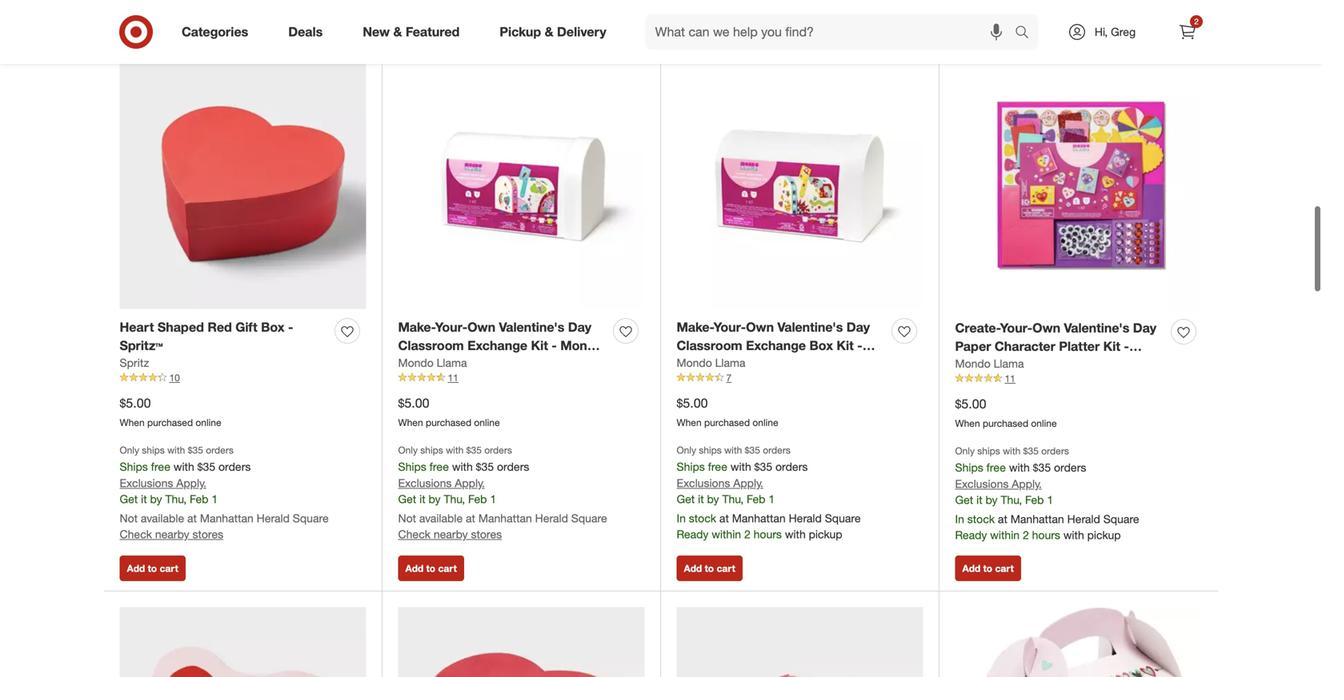Task type: vqa. For each thing, say whether or not it's contained in the screenshot.
New & Featured link
yes



Task type: describe. For each thing, give the bounding box(es) containing it.
exclusions for create-your-own valentine's day paper character platter kit - mondo llama™
[[955, 478, 1009, 492]]

online for heart shaped red gift box - spritz™
[[196, 417, 221, 429]]

valentine's for box
[[778, 320, 843, 335]]

ships for create-your-own valentine's day paper character platter kit - mondo llama™
[[978, 446, 1000, 458]]

add to cart button for heart shaped red gift box - spritz™
[[120, 556, 186, 582]]

ready for make-your-own valentine's day classroom exchange box kit - mondo llama™
[[677, 528, 709, 542]]

advertisement element
[[104, 0, 1218, 21]]

red
[[208, 320, 232, 335]]

add to cart for make-your-own valentine's day classroom exchange kit - mondo llama™
[[405, 563, 457, 575]]

online for make-your-own valentine's day classroom exchange box kit - mondo llama™
[[753, 417, 778, 429]]

not for make-your-own valentine's day classroom exchange kit - mondo llama™
[[398, 512, 416, 526]]

ships for heart shaped red gift box - spritz™
[[120, 460, 148, 474]]

11 for llama™
[[448, 372, 459, 384]]

make-your-own valentine's day classroom exchange kit - mondo llama™
[[398, 320, 603, 372]]

only for make-your-own valentine's day classroom exchange box kit - mondo llama™
[[677, 445, 696, 457]]

make-your-own valentine's day classroom exchange box kit - mondo llama™
[[677, 320, 870, 372]]

spritz link
[[120, 355, 149, 371]]

kit inside make-your-own valentine's day classroom exchange kit - mondo llama™
[[531, 338, 548, 354]]

make-your-own valentine's day classroom exchange kit - mondo llama™ link
[[398, 319, 607, 372]]

own for platter
[[1033, 321, 1061, 336]]

llama™ for make-your-own valentine's day classroom exchange box kit - mondo llama™
[[723, 356, 767, 372]]

your- for make-your-own valentine's day classroom exchange box kit - mondo llama™
[[714, 320, 746, 335]]

your- for make-your-own valentine's day classroom exchange kit - mondo llama™
[[435, 320, 468, 335]]

new & featured link
[[349, 14, 480, 50]]

exclusions apply. button for make-your-own valentine's day classroom exchange kit - mondo llama™
[[398, 476, 485, 492]]

nearby for make-your-own valentine's day classroom exchange kit - mondo llama™
[[434, 528, 468, 542]]

only for heart shaped red gift box - spritz™
[[120, 445, 139, 457]]

greg
[[1111, 25, 1136, 39]]

hi,
[[1095, 25, 1108, 39]]

apply. for heart shaped red gift box - spritz™
[[176, 477, 206, 491]]

by for make-your-own valentine's day classroom exchange kit - mondo llama™
[[429, 493, 441, 507]]

exclusions for heart shaped red gift box - spritz™
[[120, 477, 173, 491]]

add for make-your-own valentine's day classroom exchange kit - mondo llama™
[[405, 563, 424, 575]]

llama™ for create-your-own valentine's day paper character platter kit - mondo llama™
[[1001, 357, 1046, 373]]

10 link
[[120, 371, 366, 385]]

7
[[726, 372, 732, 384]]

$5.00 when purchased online for make-your-own valentine's day classroom exchange kit - mondo llama™
[[398, 396, 500, 429]]

ready for create-your-own valentine's day paper character platter kit - mondo llama™
[[955, 529, 987, 543]]

only ships with $35 orders ships free with $35 orders exclusions apply. get it by thu, feb 1 in stock at  manhattan herald square ready within 2 hours with pickup for character
[[955, 446, 1140, 543]]

kit for classroom
[[837, 338, 854, 354]]

& for pickup
[[545, 24, 554, 40]]

ships for make-your-own valentine's day classroom exchange box kit - mondo llama™
[[699, 445, 722, 457]]

feb for heart shaped red gift box - spritz™
[[190, 493, 208, 507]]

free for make-your-own valentine's day classroom exchange box kit - mondo llama™
[[708, 460, 728, 474]]

spritz
[[120, 356, 149, 370]]

box inside make-your-own valentine's day classroom exchange box kit - mondo llama™
[[810, 338, 833, 354]]

thu, for create-your-own valentine's day paper character platter kit - mondo llama™
[[1001, 494, 1022, 508]]

check for make-your-own valentine's day classroom exchange kit - mondo llama™
[[398, 528, 431, 542]]

categories
[[182, 24, 248, 40]]

square for create-your-own valentine's day paper character platter kit - mondo llama™
[[1104, 513, 1140, 527]]

it for make-your-own valentine's day classroom exchange box kit - mondo llama™
[[698, 493, 704, 507]]

$5.00 for create-your-own valentine's day paper character platter kit - mondo llama™
[[955, 397, 987, 412]]

add for create-your-own valentine's day paper character platter kit - mondo llama™
[[963, 563, 981, 575]]

2 horizontal spatial 2
[[1194, 16, 1199, 26]]

by for heart shaped red gift box - spritz™
[[150, 493, 162, 507]]

create-your-own valentine's day paper character platter kit - mondo llama™ link
[[955, 319, 1165, 373]]

manhattan for heart shaped red gift box - spritz™
[[200, 512, 254, 526]]

at for heart shaped red gift box - spritz™
[[187, 512, 197, 526]]

ships for make-your-own valentine's day classroom exchange kit - mondo llama™
[[420, 445, 443, 457]]

gift
[[236, 320, 257, 335]]

paper
[[955, 339, 991, 355]]

at for create-your-own valentine's day paper character platter kit - mondo llama™
[[998, 513, 1008, 527]]

within for create-your-own valentine's day paper character platter kit - mondo llama™
[[990, 529, 1020, 543]]

create-your-own valentine's day paper character platter kit - mondo llama™
[[955, 321, 1157, 373]]

herald for make-your-own valentine's day classroom exchange kit - mondo llama™
[[535, 512, 568, 526]]

thu, for make-your-own valentine's day classroom exchange box kit - mondo llama™
[[722, 493, 744, 507]]

by for make-your-own valentine's day classroom exchange box kit - mondo llama™
[[707, 493, 719, 507]]

manhattan for make-your-own valentine's day classroom exchange kit - mondo llama™
[[479, 512, 532, 526]]

spritz™
[[120, 338, 163, 354]]

only for make-your-own valentine's day classroom exchange kit - mondo llama™
[[398, 445, 418, 457]]

classroom for mondo
[[677, 338, 743, 354]]

when for create-your-own valentine's day paper character platter kit - mondo llama™
[[955, 418, 980, 430]]

exchange for box
[[746, 338, 806, 354]]

mondo llama for make-your-own valentine's day classroom exchange box kit - mondo llama™
[[677, 356, 746, 370]]

1 for make-your-own valentine's day classroom exchange kit - mondo llama™
[[490, 493, 496, 507]]

check nearby stores button for make-your-own valentine's day classroom exchange kit - mondo llama™
[[398, 527, 502, 543]]

only ships with $35 orders ships free with $35 orders exclusions apply. get it by thu, feb 1 not available at manhattan herald square check nearby stores for spritz™
[[120, 445, 329, 542]]

mondo llama for make-your-own valentine's day classroom exchange kit - mondo llama™
[[398, 356, 467, 370]]

2 for create-your-own valentine's day paper character platter kit - mondo llama™
[[1023, 529, 1029, 543]]

by for create-your-own valentine's day paper character platter kit - mondo llama™
[[986, 494, 998, 508]]

pickup & delivery link
[[486, 14, 626, 50]]

get for make-your-own valentine's day classroom exchange box kit - mondo llama™
[[677, 493, 695, 507]]

7 link
[[677, 371, 923, 385]]

delivery
[[557, 24, 606, 40]]

stores for spritz™
[[193, 528, 223, 542]]

add to cart button for make-your-own valentine's day classroom exchange box kit - mondo llama™
[[677, 556, 743, 582]]

cart for make-your-own valentine's day classroom exchange kit - mondo llama™
[[438, 563, 457, 575]]

heart
[[120, 320, 154, 335]]

it for heart shaped red gift box - spritz™
[[141, 493, 147, 507]]

apply. for make-your-own valentine's day classroom exchange box kit - mondo llama™
[[733, 477, 763, 491]]

get for create-your-own valentine's day paper character platter kit - mondo llama™
[[955, 494, 974, 508]]

mondo llama link for make-your-own valentine's day classroom exchange box kit - mondo llama™
[[677, 355, 746, 371]]

11 link for platter
[[955, 372, 1203, 386]]

exclusions apply. button for make-your-own valentine's day classroom exchange box kit - mondo llama™
[[677, 476, 763, 492]]

character
[[995, 339, 1056, 355]]

day for create-your-own valentine's day paper character platter kit - mondo llama™
[[1133, 321, 1157, 336]]



Task type: locate. For each thing, give the bounding box(es) containing it.
valentine's inside create-your-own valentine's day paper character platter kit - mondo llama™
[[1064, 321, 1130, 336]]

sponsored
[[1171, 22, 1218, 34]]

kit inside create-your-own valentine's day paper character platter kit - mondo llama™
[[1104, 339, 1121, 355]]

0 horizontal spatial in
[[677, 512, 686, 526]]

0 horizontal spatial 11
[[448, 372, 459, 384]]

llama
[[437, 356, 467, 370], [715, 356, 746, 370], [994, 357, 1024, 371]]

to for make-your-own valentine's day classroom exchange kit - mondo llama™
[[426, 563, 436, 575]]

4 to from the left
[[983, 563, 993, 575]]

1 vertical spatial box
[[810, 338, 833, 354]]

1 add to cart button from the left
[[120, 556, 186, 582]]

feb for create-your-own valentine's day paper character platter kit - mondo llama™
[[1025, 494, 1044, 508]]

online down 7 link
[[753, 417, 778, 429]]

1 horizontal spatial stores
[[471, 528, 502, 542]]

to
[[148, 563, 157, 575], [426, 563, 436, 575], [705, 563, 714, 575], [983, 563, 993, 575]]

valentine's for kit
[[499, 320, 565, 335]]

purchased
[[147, 417, 193, 429], [426, 417, 472, 429], [704, 417, 750, 429], [983, 418, 1029, 430]]

2 check from the left
[[398, 528, 431, 542]]

0 horizontal spatial own
[[468, 320, 496, 335]]

online
[[196, 417, 221, 429], [474, 417, 500, 429], [753, 417, 778, 429], [1031, 418, 1057, 430]]

your- inside create-your-own valentine's day paper character platter kit - mondo llama™
[[1000, 321, 1033, 336]]

1 add to cart from the left
[[127, 563, 178, 575]]

- inside make-your-own valentine's day classroom exchange kit - mondo llama™
[[552, 338, 557, 354]]

purchased for make-your-own valentine's day classroom exchange box kit - mondo llama™
[[704, 417, 750, 429]]

3 add to cart button from the left
[[677, 556, 743, 582]]

online down make-your-own valentine's day classroom exchange kit - mondo llama™
[[474, 417, 500, 429]]

0 horizontal spatial stock
[[689, 512, 716, 526]]

make- inside make-your-own valentine's day classroom exchange box kit - mondo llama™
[[677, 320, 714, 335]]

it
[[141, 493, 147, 507], [420, 493, 426, 507], [698, 493, 704, 507], [977, 494, 983, 508]]

herald
[[257, 512, 290, 526], [535, 512, 568, 526], [789, 512, 822, 526], [1067, 513, 1100, 527]]

exclusions for make-your-own valentine's day classroom exchange box kit - mondo llama™
[[677, 477, 730, 491]]

cart for create-your-own valentine's day paper character platter kit - mondo llama™
[[995, 563, 1014, 575]]

10
[[169, 372, 180, 384]]

add to cart
[[127, 563, 178, 575], [405, 563, 457, 575], [684, 563, 735, 575], [963, 563, 1014, 575]]

to for make-your-own valentine's day classroom exchange box kit - mondo llama™
[[705, 563, 714, 575]]

available for heart shaped red gift box - spritz™
[[141, 512, 184, 526]]

$5.00 when purchased online for heart shaped red gift box - spritz™
[[120, 396, 221, 429]]

not
[[120, 512, 138, 526], [398, 512, 416, 526]]

1 horizontal spatial check nearby stores button
[[398, 527, 502, 543]]

ships for create-your-own valentine's day paper character platter kit - mondo llama™
[[955, 461, 984, 475]]

valentine's inside make-your-own valentine's day classroom exchange kit - mondo llama™
[[499, 320, 565, 335]]

only ships with $35 orders ships free with $35 orders exclusions apply. get it by thu, feb 1 not available at manhattan herald square check nearby stores
[[120, 445, 329, 542], [398, 445, 607, 542]]

1 horizontal spatial in
[[955, 513, 964, 527]]

nearby
[[155, 528, 189, 542], [434, 528, 468, 542]]

by
[[150, 493, 162, 507], [429, 493, 441, 507], [707, 493, 719, 507], [986, 494, 998, 508]]

llama™ inside make-your-own valentine's day classroom exchange box kit - mondo llama™
[[723, 356, 767, 372]]

apply.
[[176, 477, 206, 491], [455, 477, 485, 491], [733, 477, 763, 491], [1012, 478, 1042, 492]]

2 & from the left
[[545, 24, 554, 40]]

your-
[[435, 320, 468, 335], [714, 320, 746, 335], [1000, 321, 1033, 336]]

kit for paper
[[1104, 339, 1121, 355]]

valentine's
[[499, 320, 565, 335], [778, 320, 843, 335], [1064, 321, 1130, 336]]

4 add from the left
[[963, 563, 981, 575]]

featured
[[406, 24, 460, 40]]

make-your-own valentine's day classroom exchange kit - mondo llama™ image
[[398, 63, 645, 309], [398, 63, 645, 309]]

hours for exchange
[[754, 528, 782, 542]]

add
[[127, 563, 145, 575], [405, 563, 424, 575], [684, 563, 702, 575], [963, 563, 981, 575]]

online for make-your-own valentine's day classroom exchange kit - mondo llama™
[[474, 417, 500, 429]]

2 horizontal spatial valentine's
[[1064, 321, 1130, 336]]

2 horizontal spatial mondo llama
[[955, 357, 1024, 371]]

1 nearby from the left
[[155, 528, 189, 542]]

own inside make-your-own valentine's day classroom exchange box kit - mondo llama™
[[746, 320, 774, 335]]

1 check nearby stores button from the left
[[120, 527, 223, 543]]

deals link
[[275, 14, 343, 50]]

1 horizontal spatial available
[[419, 512, 463, 526]]

$5.00 when purchased online for make-your-own valentine's day classroom exchange box kit - mondo llama™
[[677, 396, 778, 429]]

2 stores from the left
[[471, 528, 502, 542]]

1 horizontal spatial valentine's
[[778, 320, 843, 335]]

1 & from the left
[[393, 24, 402, 40]]

at for make-your-own valentine's day classroom exchange box kit - mondo llama™
[[720, 512, 729, 526]]

square
[[293, 512, 329, 526], [571, 512, 607, 526], [825, 512, 861, 526], [1104, 513, 1140, 527]]

only ships with $35 orders ships free with $35 orders exclusions apply. get it by thu, feb 1 in stock at  manhattan herald square ready within 2 hours with pickup for exchange
[[677, 445, 861, 542]]

$5.00 when purchased online
[[120, 396, 221, 429], [398, 396, 500, 429], [677, 396, 778, 429], [955, 397, 1057, 430]]

1 only ships with $35 orders ships free with $35 orders exclusions apply. get it by thu, feb 1 not available at manhattan herald square check nearby stores from the left
[[120, 445, 329, 542]]

ready
[[677, 528, 709, 542], [955, 529, 987, 543]]

2 horizontal spatial day
[[1133, 321, 1157, 336]]

stock for create-your-own valentine's day paper character platter kit - mondo llama™
[[968, 513, 995, 527]]

free for make-your-own valentine's day classroom exchange kit - mondo llama™
[[430, 460, 449, 474]]

- inside create-your-own valentine's day paper character platter kit - mondo llama™
[[1124, 339, 1129, 355]]

own inside make-your-own valentine's day classroom exchange kit - mondo llama™
[[468, 320, 496, 335]]

$5.00
[[120, 396, 151, 411], [398, 396, 429, 411], [677, 396, 708, 411], [955, 397, 987, 412]]

when for make-your-own valentine's day classroom exchange kit - mondo llama™
[[398, 417, 423, 429]]

$5.00 for make-your-own valentine's day classroom exchange box kit - mondo llama™
[[677, 396, 708, 411]]

2 link
[[1170, 14, 1205, 50]]

herald for create-your-own valentine's day paper character platter kit - mondo llama™
[[1067, 513, 1100, 527]]

1 horizontal spatial &
[[545, 24, 554, 40]]

own
[[468, 320, 496, 335], [746, 320, 774, 335], [1033, 321, 1061, 336]]

& right new
[[393, 24, 402, 40]]

2 horizontal spatial mondo llama link
[[955, 356, 1024, 372]]

0 horizontal spatial classroom
[[398, 338, 464, 354]]

1 horizontal spatial hours
[[1032, 529, 1061, 543]]

0 horizontal spatial llama
[[437, 356, 467, 370]]

online down 10 link
[[196, 417, 221, 429]]

0 horizontal spatial stores
[[193, 528, 223, 542]]

to for heart shaped red gift box - spritz™
[[148, 563, 157, 575]]

1 horizontal spatial your-
[[714, 320, 746, 335]]

orders
[[206, 445, 234, 457], [484, 445, 512, 457], [763, 445, 791, 457], [1042, 446, 1069, 458], [219, 460, 251, 474], [497, 460, 529, 474], [776, 460, 808, 474], [1054, 461, 1087, 475]]

3 to from the left
[[705, 563, 714, 575]]

llama for make-your-own valentine's day classroom exchange kit - mondo llama™
[[437, 356, 467, 370]]

1 horizontal spatial 11 link
[[955, 372, 1203, 386]]

not for heart shaped red gift box - spritz™
[[120, 512, 138, 526]]

0 horizontal spatial &
[[393, 24, 402, 40]]

1 horizontal spatial make-
[[677, 320, 714, 335]]

online down create-your-own valentine's day paper character platter kit - mondo llama™
[[1031, 418, 1057, 430]]

1 make- from the left
[[398, 320, 435, 335]]

when
[[120, 417, 145, 429], [398, 417, 423, 429], [677, 417, 702, 429], [955, 418, 980, 430]]

thu,
[[165, 493, 187, 507], [444, 493, 465, 507], [722, 493, 744, 507], [1001, 494, 1022, 508]]

0 horizontal spatial not
[[120, 512, 138, 526]]

0 horizontal spatial mondo llama link
[[398, 355, 467, 371]]

deals
[[288, 24, 323, 40]]

purchased for make-your-own valentine's day classroom exchange kit - mondo llama™
[[426, 417, 472, 429]]

box inside heart shaped red gift box - spritz™
[[261, 320, 285, 335]]

3 cart from the left
[[717, 563, 735, 575]]

box
[[261, 320, 285, 335], [810, 338, 833, 354]]

only for create-your-own valentine's day paper character platter kit - mondo llama™
[[955, 446, 975, 458]]

-
[[288, 320, 293, 335], [552, 338, 557, 354], [857, 338, 863, 354], [1124, 339, 1129, 355]]

llama™ inside make-your-own valentine's day classroom exchange kit - mondo llama™
[[398, 356, 443, 372]]

check nearby stores button for heart shaped red gift box - spritz™
[[120, 527, 223, 543]]

2 only ships with $35 orders ships free with $35 orders exclusions apply. get it by thu, feb 1 not available at manhattan herald square check nearby stores from the left
[[398, 445, 607, 542]]

nearby for heart shaped red gift box - spritz™
[[155, 528, 189, 542]]

4 cart from the left
[[995, 563, 1014, 575]]

1 horizontal spatial not
[[398, 512, 416, 526]]

pickup
[[500, 24, 541, 40]]

$35
[[188, 445, 203, 457], [466, 445, 482, 457], [745, 445, 760, 457], [1023, 446, 1039, 458], [197, 460, 215, 474], [476, 460, 494, 474], [755, 460, 773, 474], [1033, 461, 1051, 475]]

1
[[212, 493, 218, 507], [490, 493, 496, 507], [769, 493, 775, 507], [1047, 494, 1053, 508]]

within for make-your-own valentine's day classroom exchange box kit - mondo llama™
[[712, 528, 741, 542]]

exclusions apply. button for heart shaped red gift box - spritz™
[[120, 476, 206, 492]]

& inside "link"
[[393, 24, 402, 40]]

1 horizontal spatial exchange
[[746, 338, 806, 354]]

heart shaped red gift box - spritz™ link
[[120, 319, 329, 355]]

new
[[363, 24, 390, 40]]

&
[[393, 24, 402, 40], [545, 24, 554, 40]]

- inside heart shaped red gift box - spritz™
[[288, 320, 293, 335]]

2 for make-your-own valentine's day classroom exchange box kit - mondo llama™
[[744, 528, 751, 542]]

stores
[[193, 528, 223, 542], [471, 528, 502, 542]]

square for make-your-own valentine's day classroom exchange kit - mondo llama™
[[571, 512, 607, 526]]

make-your-own valentine's day classroom exchange box kit - mondo llama™ image
[[677, 63, 923, 309], [677, 63, 923, 309]]

make-
[[398, 320, 435, 335], [677, 320, 714, 335]]

pickup & delivery
[[500, 24, 606, 40]]

4 add to cart from the left
[[963, 563, 1014, 575]]

exchange inside make-your-own valentine's day classroom exchange kit - mondo llama™
[[468, 338, 528, 354]]

& for new
[[393, 24, 402, 40]]

day
[[568, 320, 592, 335], [847, 320, 870, 335], [1133, 321, 1157, 336]]

mondo
[[561, 338, 603, 354], [398, 356, 434, 370], [677, 356, 712, 370], [677, 356, 719, 372], [955, 357, 991, 371], [955, 357, 998, 373]]

0 horizontal spatial only ships with $35 orders ships free with $35 orders exclusions apply. get it by thu, feb 1 not available at manhattan herald square check nearby stores
[[120, 445, 329, 542]]

your- inside make-your-own valentine's day classroom exchange kit - mondo llama™
[[435, 320, 468, 335]]

0 horizontal spatial make-
[[398, 320, 435, 335]]

own inside create-your-own valentine's day paper character platter kit - mondo llama™
[[1033, 321, 1061, 336]]

day inside create-your-own valentine's day paper character platter kit - mondo llama™
[[1133, 321, 1157, 336]]

1 horizontal spatial within
[[990, 529, 1020, 543]]

feb
[[190, 493, 208, 507], [468, 493, 487, 507], [747, 493, 766, 507], [1025, 494, 1044, 508]]

1 horizontal spatial 2
[[1023, 529, 1029, 543]]

stores for exchange
[[471, 528, 502, 542]]

when for heart shaped red gift box - spritz™
[[120, 417, 145, 429]]

hi, greg
[[1095, 25, 1136, 39]]

2 horizontal spatial own
[[1033, 321, 1061, 336]]

2 add from the left
[[405, 563, 424, 575]]

search
[[1008, 26, 1046, 41]]

add to cart button
[[120, 556, 186, 582], [398, 556, 464, 582], [677, 556, 743, 582], [955, 556, 1021, 582]]

when for make-your-own valentine's day classroom exchange box kit - mondo llama™
[[677, 417, 702, 429]]

classroom
[[398, 338, 464, 354], [677, 338, 743, 354]]

1 horizontal spatial 11
[[1005, 373, 1016, 385]]

1 horizontal spatial llama™
[[723, 356, 767, 372]]

classroom inside make-your-own valentine's day classroom exchange box kit - mondo llama™
[[677, 338, 743, 354]]

ships for make-your-own valentine's day classroom exchange box kit - mondo llama™
[[677, 460, 705, 474]]

exchange
[[468, 338, 528, 354], [746, 338, 806, 354]]

$5.00 for make-your-own valentine's day classroom exchange kit - mondo llama™
[[398, 396, 429, 411]]

0 horizontal spatial llama™
[[398, 356, 443, 372]]

your- inside make-your-own valentine's day classroom exchange box kit - mondo llama™
[[714, 320, 746, 335]]

0 horizontal spatial hours
[[754, 528, 782, 542]]

mondo llama link
[[398, 355, 467, 371], [677, 355, 746, 371], [955, 356, 1024, 372]]

1 horizontal spatial mondo llama
[[677, 356, 746, 370]]

only ships with $35 orders ships free with $35 orders exclusions apply. get it by thu, feb 1 not available at manhattan herald square check nearby stores for exchange
[[398, 445, 607, 542]]

0 horizontal spatial only ships with $35 orders ships free with $35 orders exclusions apply. get it by thu, feb 1 in stock at  manhattan herald square ready within 2 hours with pickup
[[677, 445, 861, 542]]

it for create-your-own valentine's day paper character platter kit - mondo llama™
[[977, 494, 983, 508]]

cart for make-your-own valentine's day classroom exchange box kit - mondo llama™
[[717, 563, 735, 575]]

0 horizontal spatial check nearby stores button
[[120, 527, 223, 543]]

2 horizontal spatial llama
[[994, 357, 1024, 371]]

0 horizontal spatial ready
[[677, 528, 709, 542]]

in for make-your-own valentine's day classroom exchange box kit - mondo llama™
[[677, 512, 686, 526]]

heart shaped red gift box - spritz™ image
[[120, 63, 366, 309], [120, 63, 366, 309]]

manhattan
[[200, 512, 254, 526], [479, 512, 532, 526], [732, 512, 786, 526], [1011, 513, 1064, 527]]

0 horizontal spatial mondo llama
[[398, 356, 467, 370]]

llama™ inside create-your-own valentine's day paper character platter kit - mondo llama™
[[1001, 357, 1046, 373]]

mondo inside make-your-own valentine's day classroom exchange kit - mondo llama™
[[561, 338, 603, 354]]

exchange inside make-your-own valentine's day classroom exchange box kit - mondo llama™
[[746, 338, 806, 354]]

1 horizontal spatial stock
[[968, 513, 995, 527]]

check for heart shaped red gift box - spritz™
[[120, 528, 152, 542]]

search button
[[1008, 14, 1046, 53]]

pickup for make-your-own valentine's day classroom exchange box kit - mondo llama™
[[809, 528, 843, 542]]

2 horizontal spatial llama™
[[1001, 357, 1046, 373]]

add to cart button for make-your-own valentine's day classroom exchange kit - mondo llama™
[[398, 556, 464, 582]]

check nearby stores button
[[120, 527, 223, 543], [398, 527, 502, 543]]

day inside make-your-own valentine's day classroom exchange box kit - mondo llama™
[[847, 320, 870, 335]]

new & featured
[[363, 24, 460, 40]]

cart
[[160, 563, 178, 575], [438, 563, 457, 575], [717, 563, 735, 575], [995, 563, 1014, 575]]

classroom for llama™
[[398, 338, 464, 354]]

1 horizontal spatial box
[[810, 338, 833, 354]]

1 horizontal spatial check
[[398, 528, 431, 542]]

2 cart from the left
[[438, 563, 457, 575]]

shaped
[[158, 320, 204, 335]]

check
[[120, 528, 152, 542], [398, 528, 431, 542]]

1 horizontal spatial kit
[[837, 338, 854, 354]]

apply. for create-your-own valentine's day paper character platter kit - mondo llama™
[[1012, 478, 1042, 492]]

1 horizontal spatial own
[[746, 320, 774, 335]]

0 horizontal spatial check
[[120, 528, 152, 542]]

pickup for create-your-own valentine's day paper character platter kit - mondo llama™
[[1087, 529, 1121, 543]]

2 nearby from the left
[[434, 528, 468, 542]]

1 horizontal spatial pickup
[[1087, 529, 1121, 543]]

valentine's inside make-your-own valentine's day classroom exchange box kit - mondo llama™
[[778, 320, 843, 335]]

day for make-your-own valentine's day classroom exchange box kit - mondo llama™
[[847, 320, 870, 335]]

1 classroom from the left
[[398, 338, 464, 354]]

add to cart for create-your-own valentine's day paper character platter kit - mondo llama™
[[963, 563, 1014, 575]]

3 add to cart from the left
[[684, 563, 735, 575]]

manhattan for create-your-own valentine's day paper character platter kit - mondo llama™
[[1011, 513, 1064, 527]]

0 vertical spatial box
[[261, 320, 285, 335]]

heart shaped red gift box - spritz™
[[120, 320, 293, 354]]

1 horizontal spatial nearby
[[434, 528, 468, 542]]

categories link
[[168, 14, 268, 50]]

1 horizontal spatial day
[[847, 320, 870, 335]]

1 horizontal spatial ready
[[955, 529, 987, 543]]

mondo llama for create-your-own valentine's day paper character platter kit - mondo llama™
[[955, 357, 1024, 371]]

at
[[187, 512, 197, 526], [466, 512, 475, 526], [720, 512, 729, 526], [998, 513, 1008, 527]]

make-your-own valentine's day classroom exchange box kit - mondo llama™ link
[[677, 319, 886, 372]]

0 horizontal spatial 2
[[744, 528, 751, 542]]

2 available from the left
[[419, 512, 463, 526]]

1 for create-your-own valentine's day paper character platter kit - mondo llama™
[[1047, 494, 1053, 508]]

11 for mondo
[[1005, 373, 1016, 385]]

square for make-your-own valentine's day classroom exchange box kit - mondo llama™
[[825, 512, 861, 526]]

0 horizontal spatial available
[[141, 512, 184, 526]]

exclusions for make-your-own valentine's day classroom exchange kit - mondo llama™
[[398, 477, 452, 491]]

0 horizontal spatial pickup
[[809, 528, 843, 542]]

3 add from the left
[[684, 563, 702, 575]]

2 classroom from the left
[[677, 338, 743, 354]]

0 horizontal spatial nearby
[[155, 528, 189, 542]]

mondo inside make-your-own valentine's day classroom exchange box kit - mondo llama™
[[677, 356, 719, 372]]

to for create-your-own valentine's day paper character platter kit - mondo llama™
[[983, 563, 993, 575]]

box up 7 link
[[810, 338, 833, 354]]

1 horizontal spatial classroom
[[677, 338, 743, 354]]

ships for heart shaped red gift box - spritz™
[[142, 445, 165, 457]]

kit inside make-your-own valentine's day classroom exchange box kit - mondo llama™
[[837, 338, 854, 354]]

0 horizontal spatial day
[[568, 320, 592, 335]]

only ships with $35 orders ships free with $35 orders exclusions apply. get it by thu, feb 1 in stock at  manhattan herald square ready within 2 hours with pickup
[[677, 445, 861, 542], [955, 446, 1140, 543]]

2 check nearby stores button from the left
[[398, 527, 502, 543]]

available
[[141, 512, 184, 526], [419, 512, 463, 526]]

make- for make-your-own valentine's day classroom exchange box kit - mondo llama™
[[677, 320, 714, 335]]

4 add to cart button from the left
[[955, 556, 1021, 582]]

1 horizontal spatial llama
[[715, 356, 746, 370]]

0 horizontal spatial kit
[[531, 338, 548, 354]]

2 horizontal spatial your-
[[1000, 321, 1033, 336]]

1 for heart shaped red gift box - spritz™
[[212, 493, 218, 507]]

heart pattern square gift box - spritz™ image
[[677, 608, 923, 678], [677, 608, 923, 678]]

llama for make-your-own valentine's day classroom exchange box kit - mondo llama™
[[715, 356, 746, 370]]

2 horizontal spatial kit
[[1104, 339, 1121, 355]]

1 to from the left
[[148, 563, 157, 575]]

2 make- from the left
[[677, 320, 714, 335]]

11 link
[[398, 371, 645, 385], [955, 372, 1203, 386]]

apply. for make-your-own valentine's day classroom exchange kit - mondo llama™
[[455, 477, 485, 491]]

herald for make-your-own valentine's day classroom exchange box kit - mondo llama™
[[789, 512, 822, 526]]

stock
[[689, 512, 716, 526], [968, 513, 995, 527]]

create-
[[955, 321, 1000, 336]]

2 to from the left
[[426, 563, 436, 575]]

hours
[[754, 528, 782, 542], [1032, 529, 1061, 543]]

1 horizontal spatial mondo llama link
[[677, 355, 746, 371]]

in
[[677, 512, 686, 526], [955, 513, 964, 527]]

at for make-your-own valentine's day classroom exchange kit - mondo llama™
[[466, 512, 475, 526]]

0 horizontal spatial 11 link
[[398, 371, 645, 385]]

0 horizontal spatial exchange
[[468, 338, 528, 354]]

0 horizontal spatial your-
[[435, 320, 468, 335]]

11 link for kit
[[398, 371, 645, 385]]

1 available from the left
[[141, 512, 184, 526]]

free
[[151, 460, 170, 474], [430, 460, 449, 474], [708, 460, 728, 474], [987, 461, 1006, 475]]

create-your-own valentine's day paper character platter kit - mondo llama™ image
[[955, 63, 1203, 310], [955, 63, 1203, 310]]

mondo llama
[[398, 356, 467, 370], [677, 356, 746, 370], [955, 357, 1024, 371]]

0 horizontal spatial valentine's
[[499, 320, 565, 335]]

2
[[1194, 16, 1199, 26], [744, 528, 751, 542], [1023, 529, 1029, 543]]

2 add to cart button from the left
[[398, 556, 464, 582]]

own for kit
[[468, 320, 496, 335]]

1 horizontal spatial only ships with $35 orders ships free with $35 orders exclusions apply. get it by thu, feb 1 in stock at  manhattan herald square ready within 2 hours with pickup
[[955, 446, 1140, 543]]

exclusions apply. button
[[120, 476, 206, 492], [398, 476, 485, 492], [677, 476, 763, 492], [955, 477, 1042, 493]]

1 horizontal spatial only ships with $35 orders ships free with $35 orders exclusions apply. get it by thu, feb 1 not available at manhattan herald square check nearby stores
[[398, 445, 607, 542]]

exclusions
[[120, 477, 173, 491], [398, 477, 452, 491], [677, 477, 730, 491], [955, 478, 1009, 492]]

11
[[448, 372, 459, 384], [1005, 373, 1016, 385]]

2 not from the left
[[398, 512, 416, 526]]

heart small gift box - spritz™ image
[[398, 608, 645, 678], [398, 608, 645, 678]]

day inside make-your-own valentine's day classroom exchange kit - mondo llama™
[[568, 320, 592, 335]]

1 stores from the left
[[193, 528, 223, 542]]

2 exchange from the left
[[746, 338, 806, 354]]

free for create-your-own valentine's day paper character platter kit - mondo llama™
[[987, 461, 1006, 475]]

1 not from the left
[[120, 512, 138, 526]]

2 add to cart from the left
[[405, 563, 457, 575]]

- inside make-your-own valentine's day classroom exchange box kit - mondo llama™
[[857, 338, 863, 354]]

add to cart for heart shaped red gift box - spritz™
[[127, 563, 178, 575]]

add for heart shaped red gift box - spritz™
[[127, 563, 145, 575]]

thu, for make-your-own valentine's day classroom exchange kit - mondo llama™
[[444, 493, 465, 507]]

platter
[[1059, 339, 1100, 355]]

add to cart button for create-your-own valentine's day paper character platter kit - mondo llama™
[[955, 556, 1021, 582]]

box right gift
[[261, 320, 285, 335]]

1 cart from the left
[[160, 563, 178, 575]]

online for create-your-own valentine's day paper character platter kit - mondo llama™
[[1031, 418, 1057, 430]]

make- inside make-your-own valentine's day classroom exchange kit - mondo llama™
[[398, 320, 435, 335]]

classroom inside make-your-own valentine's day classroom exchange kit - mondo llama™
[[398, 338, 464, 354]]

0 horizontal spatial within
[[712, 528, 741, 542]]

manhattan for make-your-own valentine's day classroom exchange box kit - mondo llama™
[[732, 512, 786, 526]]

pickup
[[809, 528, 843, 542], [1087, 529, 1121, 543]]

1 check from the left
[[120, 528, 152, 542]]

What can we help you find? suggestions appear below search field
[[646, 14, 1019, 50]]

0 horizontal spatial box
[[261, 320, 285, 335]]

1 exchange from the left
[[468, 338, 528, 354]]

1 add from the left
[[127, 563, 145, 575]]

mondo inside create-your-own valentine's day paper character platter kit - mondo llama™
[[955, 357, 998, 373]]

ships
[[120, 460, 148, 474], [398, 460, 426, 474], [677, 460, 705, 474], [955, 461, 984, 475]]

blue panda 24 pack pink valentine's party favor treat boxes for small gifts goodies, bakery gabel box for cookies,  6.2 x 3.6 x 5.9 in image
[[955, 608, 1203, 678], [955, 608, 1203, 678]]

heart shaped gift box - spritz™ image
[[120, 608, 366, 678], [120, 608, 366, 678]]

& right the pickup
[[545, 24, 554, 40]]

ships
[[142, 445, 165, 457], [420, 445, 443, 457], [699, 445, 722, 457], [978, 446, 1000, 458]]

llama™
[[398, 356, 443, 372], [723, 356, 767, 372], [1001, 357, 1046, 373]]



